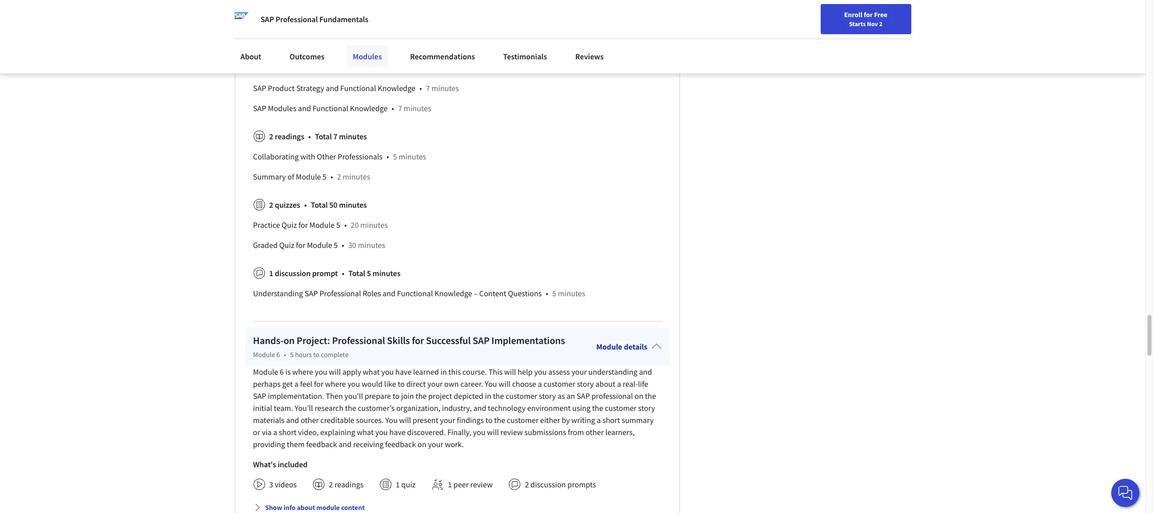 Task type: vqa. For each thing, say whether or not it's contained in the screenshot.
Develop corresponding to Develop test cases and test your app during various stages of its lifecycle; utilize CI/CD tools to update and deploy your app.
no



Task type: describe. For each thing, give the bounding box(es) containing it.
total for total 5 minutes
[[349, 268, 366, 278]]

either
[[540, 416, 560, 426]]

career.
[[461, 379, 483, 389]]

the right using
[[592, 403, 604, 414]]

1 horizontal spatial story
[[577, 379, 594, 389]]

module 6 is where you will apply what you have learned in this course. this will help you assess your understanding and perhaps get a feel for where you would like to direct your own career. you will choose a customer story about a real-life sap implementation. then you'll prepare to join the project depicted in the customer story as an sap professional on the initial team. you'll research the customer's organization, industry, and technology environment using the customer story materials and other creditable sources. you will present your findings to the customer either by writing a short summary or via a short video, explaining what you have discovered. finally, you will review submissions from other learners, providing them feedback and receiving feedback on your work.
[[253, 367, 656, 450]]

practice quiz for module 5 • 20 minutes
[[253, 220, 388, 230]]

20
[[351, 220, 359, 230]]

1 horizontal spatial understanding
[[306, 23, 356, 33]]

prompt
[[312, 268, 338, 278]]

for inside 'module 6 is where you will apply what you have learned in this course. this will help you assess your understanding and perhaps get a feel for where you would like to direct your own career. you will choose a customer story about a real-life sap implementation. then you'll prepare to join the project depicted in the customer story as an sap professional on the initial team. you'll research the customer's organization, industry, and technology environment using the customer story materials and other creditable sources. you will present your findings to the customer either by writing a short summary or via a short video, explaining what you have discovered. finally, you will review submissions from other learners, providing them feedback and receiving feedback on your work.'
[[314, 379, 324, 389]]

career
[[910, 12, 930, 21]]

module up graded quiz for module 5 • 30 minutes
[[310, 220, 335, 230]]

like
[[384, 379, 396, 389]]

professional up modules link on the top left of page
[[372, 23, 414, 33]]

collaborating with other professionals • 5 minutes
[[253, 152, 426, 162]]

and up findings at the left of the page
[[474, 403, 487, 414]]

0 vertical spatial you
[[485, 379, 497, 389]]

learned
[[413, 367, 439, 377]]

sap product strategy and functional knowledge • 7 minutes
[[253, 83, 459, 93]]

skills
[[387, 334, 410, 347]]

to left join
[[393, 391, 400, 401]]

introduction to understanding sap professional roles and functional knowledge
[[253, 23, 525, 33]]

you'll
[[345, 391, 363, 401]]

• up with
[[309, 131, 311, 141]]

info
[[284, 504, 296, 513]]

for down the practice quiz for module 5 • 20 minutes
[[296, 240, 306, 250]]

customer down professional
[[605, 403, 637, 414]]

5 right prompt
[[367, 268, 371, 278]]

–
[[474, 289, 478, 299]]

• down sap product strategy and functional knowledge • 7 minutes
[[392, 103, 394, 113]]

to right findings at the left of the page
[[486, 416, 493, 426]]

to inside the hands-on project: professional skills for successful sap implementations module 6 • 5 hours to complete
[[314, 351, 320, 360]]

module down the practice quiz for module 5 • 20 minutes
[[307, 240, 332, 250]]

creditable
[[321, 416, 355, 426]]

you up the you'll on the bottom left of the page
[[348, 379, 360, 389]]

modules link
[[347, 45, 388, 68]]

• down recommendations
[[420, 83, 422, 93]]

review inside 'module 6 is where you will apply what you have learned in this course. this will help you assess your understanding and perhaps get a feel for where you would like to direct your own career. you will choose a customer story about a real-life sap implementation. then you'll prepare to join the project depicted in the customer story as an sap professional on the initial team. you'll research the customer's organization, industry, and technology environment using the customer story materials and other creditable sources. you will present your findings to the customer either by writing a short summary or via a short video, explaining what you have discovered. finally, you will review submissions from other learners, providing them feedback and receiving feedback on your work.'
[[501, 428, 523, 438]]

fundamentals
[[320, 14, 369, 24]]

1 vertical spatial other
[[586, 428, 604, 438]]

starts
[[850, 20, 866, 28]]

and down the strategy
[[298, 103, 311, 113]]

about inside 'module 6 is where you will apply what you have learned in this course. this will help you assess your understanding and perhaps get a feel for where you would like to direct your own career. you will choose a customer story about a real-life sap implementation. then you'll prepare to join the project depicted in the customer story as an sap professional on the initial team. you'll research the customer's organization, industry, and technology environment using the customer story materials and other creditable sources. you will present your findings to the customer either by writing a short summary or via a short video, explaining what you have discovered. finally, you will review submissions from other learners, providing them feedback and receiving feedback on your work.'
[[596, 379, 616, 389]]

1 for 1 peer review
[[448, 480, 452, 490]]

for inside "enroll for free starts nov 2"
[[864, 10, 873, 19]]

chat with us image
[[1118, 486, 1134, 502]]

about inside dropdown button
[[297, 504, 315, 513]]

1 quiz
[[396, 480, 416, 490]]

module
[[317, 504, 340, 513]]

2 feedback from the left
[[385, 440, 416, 450]]

functional down the strategy
[[313, 103, 349, 113]]

1 horizontal spatial readings
[[335, 480, 364, 490]]

course.
[[463, 367, 487, 377]]

discussion for prompt
[[275, 268, 311, 278]]

• left 30
[[342, 240, 344, 250]]

will left apply
[[329, 367, 341, 377]]

of for functional
[[270, 43, 276, 53]]

other
[[317, 152, 336, 162]]

the down the you'll on the bottom left of the page
[[345, 403, 356, 414]]

testimonials link
[[497, 45, 553, 68]]

of for technical
[[270, 63, 276, 73]]

5 down other
[[323, 172, 327, 182]]

5 inside the hands-on project: professional skills for successful sap implementations module 6 • 5 hours to complete
[[290, 351, 294, 360]]

module up understanding
[[597, 342, 623, 352]]

2 readings inside the hide info about module content region
[[269, 131, 304, 141]]

technical
[[284, 63, 316, 73]]

the down the technology
[[494, 416, 506, 426]]

6 inside the hands-on project: professional skills for successful sap implementations module 6 • 5 hours to complete
[[277, 351, 280, 360]]

module down with
[[296, 172, 321, 182]]

1 vertical spatial 7
[[398, 103, 402, 113]]

sap modules and functional knowledge • 7 minutes
[[253, 103, 431, 113]]

the up the technology
[[493, 391, 504, 401]]

perhaps
[[253, 379, 281, 389]]

present
[[413, 416, 439, 426]]

2 vertical spatial 7
[[334, 131, 338, 141]]

customer down the technology
[[507, 416, 539, 426]]

this
[[489, 367, 503, 377]]

knowledge down sap product strategy and functional knowledge • 7 minutes
[[350, 103, 388, 113]]

new
[[896, 12, 909, 21]]

5 left 30
[[334, 240, 338, 250]]

6 inside 'module 6 is where you will apply what you have learned in this course. this will help you assess your understanding and perhaps get a feel for where you would like to direct your own career. you will choose a customer story about a real-life sap implementation. then you'll prepare to join the project depicted in the customer story as an sap professional on the initial team. you'll research the customer's organization, industry, and technology environment using the customer story materials and other creditable sources. you will present your findings to the customer either by writing a short summary or via a short video, explaining what you have discovered. finally, you will review submissions from other learners, providing them feedback and receiving feedback on your work.'
[[280, 367, 284, 377]]

on inside the hands-on project: professional skills for successful sap implementations module 6 • 5 hours to complete
[[284, 334, 295, 347]]

professional down prompt
[[320, 289, 361, 299]]

team.
[[274, 403, 293, 414]]

prompts
[[568, 480, 596, 490]]

sap inside the hands-on project: professional skills for successful sap implementations module 6 • 5 hours to complete
[[473, 334, 490, 347]]

hands-on project: professional skills for successful sap implementations module 6 • 5 hours to complete
[[253, 334, 565, 360]]

knowledge left –
[[435, 289, 472, 299]]

1 feedback from the left
[[306, 440, 337, 450]]

professionals
[[338, 152, 383, 162]]

to inside the hide info about module content region
[[297, 23, 304, 33]]

role of a functional consultant • 4 minutes
[[253, 43, 402, 53]]

module details
[[597, 342, 648, 352]]

you down the complete
[[315, 367, 328, 377]]

you down sources.
[[376, 428, 388, 438]]

discussion for prompts
[[531, 480, 566, 490]]

about link
[[235, 45, 268, 68]]

professional up outcomes link
[[276, 14, 318, 24]]

depicted
[[454, 391, 484, 401]]

0 vertical spatial modules
[[353, 51, 382, 61]]

nov
[[868, 20, 879, 28]]

learners,
[[606, 428, 635, 438]]

and down • total 5 minutes
[[383, 289, 396, 299]]

0 vertical spatial roles
[[415, 23, 434, 33]]

5 left 20
[[336, 220, 340, 230]]

with
[[301, 152, 315, 162]]

summary
[[622, 416, 654, 426]]

and up recommendations
[[435, 23, 448, 33]]

customer down choose
[[506, 391, 538, 401]]

you right help
[[535, 367, 547, 377]]

a right the writing
[[597, 416, 601, 426]]

will down this
[[499, 379, 511, 389]]

0 vertical spatial have
[[396, 367, 412, 377]]

product
[[268, 83, 295, 93]]

details
[[624, 342, 648, 352]]

and down 'role of a technical consultant • 4 minutes'
[[326, 83, 339, 93]]

and down team.
[[286, 416, 299, 426]]

your down industry,
[[440, 416, 456, 426]]

choose
[[512, 379, 537, 389]]

customer down assess
[[544, 379, 576, 389]]

functional down • total 5 minutes
[[397, 289, 433, 299]]

quizzes
[[275, 200, 300, 210]]

what's included
[[253, 460, 308, 470]]

reviews
[[576, 51, 604, 61]]

your down the discovered.
[[428, 440, 444, 450]]

consultant for role of a technical consultant
[[317, 63, 354, 73]]

show info about module content button
[[249, 499, 369, 514]]

• right prompt
[[342, 268, 345, 278]]

a down introduction
[[278, 43, 282, 53]]

sap image
[[235, 12, 249, 26]]

role of a technical consultant • 4 minutes
[[253, 63, 398, 73]]

and down explaining
[[339, 440, 352, 450]]

• total 5 minutes
[[342, 268, 401, 278]]

a left real- on the bottom of page
[[617, 379, 622, 389]]

• inside the hands-on project: professional skills for successful sap implementations module 6 • 5 hours to complete
[[284, 351, 286, 360]]

direct
[[407, 379, 426, 389]]

functional up technical
[[284, 43, 320, 53]]

• right questions
[[546, 289, 549, 299]]

via
[[262, 428, 272, 438]]

content
[[341, 504, 365, 513]]

quiz for practice
[[282, 220, 297, 230]]

0 vertical spatial what
[[363, 367, 380, 377]]

for down the quizzes
[[299, 220, 308, 230]]

implementation.
[[268, 391, 324, 401]]

apply
[[343, 367, 361, 377]]

free
[[875, 10, 888, 19]]

functional up recommendations
[[450, 23, 486, 33]]

modules inside the hide info about module content region
[[268, 103, 297, 113]]

summary of module 5 • 2 minutes
[[253, 172, 370, 182]]

a right choose
[[538, 379, 542, 389]]

and up life
[[640, 367, 653, 377]]

show info about module content
[[265, 504, 365, 513]]

role for role of a technical consultant
[[253, 63, 268, 73]]

then
[[326, 391, 343, 401]]

customer's
[[358, 403, 395, 414]]

quiz for graded
[[279, 240, 295, 250]]

• up sap product strategy and functional knowledge • 7 minutes
[[358, 63, 361, 73]]

total for total 50 minutes
[[311, 200, 328, 210]]

your inside find your new career link
[[881, 12, 894, 21]]

real-
[[623, 379, 638, 389]]

outcomes
[[290, 51, 325, 61]]

the down life
[[645, 391, 656, 401]]

questions
[[508, 289, 542, 299]]

about
[[241, 51, 261, 61]]



Task type: locate. For each thing, give the bounding box(es) containing it.
5 right questions
[[553, 289, 557, 299]]

discovered.
[[407, 428, 446, 438]]

consultant down role of a functional consultant • 4 minutes
[[317, 63, 354, 73]]

find your new career
[[867, 12, 930, 21]]

reviews link
[[570, 45, 610, 68]]

what up the receiving
[[357, 428, 374, 438]]

where
[[293, 367, 313, 377], [325, 379, 346, 389]]

discussion left prompts
[[531, 480, 566, 490]]

2 horizontal spatial 7
[[426, 83, 430, 93]]

1 horizontal spatial about
[[596, 379, 616, 389]]

video,
[[298, 428, 319, 438]]

0 vertical spatial story
[[577, 379, 594, 389]]

summary
[[253, 172, 286, 182]]

1 for 1 quiz
[[396, 480, 400, 490]]

1 vertical spatial 2 readings
[[329, 480, 364, 490]]

will down the technology
[[487, 428, 499, 438]]

0 horizontal spatial about
[[297, 504, 315, 513]]

• right professionals
[[387, 152, 389, 162]]

1 vertical spatial in
[[485, 391, 492, 401]]

1 horizontal spatial review
[[501, 428, 523, 438]]

• left 20
[[344, 220, 347, 230]]

environment
[[528, 403, 571, 414]]

understanding sap professional roles and functional knowledge – content questions • 5 minutes
[[253, 289, 586, 299]]

1 vertical spatial review
[[471, 480, 493, 490]]

4 up sap product strategy and functional knowledge • 7 minutes
[[365, 63, 369, 73]]

and
[[435, 23, 448, 33], [326, 83, 339, 93], [298, 103, 311, 113], [383, 289, 396, 299], [640, 367, 653, 377], [474, 403, 487, 414], [286, 416, 299, 426], [339, 440, 352, 450]]

• down other
[[331, 172, 333, 182]]

writing
[[572, 416, 596, 426]]

0 horizontal spatial story
[[539, 391, 556, 401]]

for right feel
[[314, 379, 324, 389]]

0 horizontal spatial readings
[[275, 131, 304, 141]]

find your new career link
[[862, 10, 935, 23]]

get
[[282, 379, 293, 389]]

on down the discovered.
[[418, 440, 427, 450]]

your right "find"
[[881, 12, 894, 21]]

roles up recommendations link at the top left of page
[[415, 23, 434, 33]]

review right the peer at the bottom of the page
[[471, 480, 493, 490]]

of right 'summary'
[[288, 172, 294, 182]]

total for total 7 minutes
[[315, 131, 332, 141]]

explaining
[[320, 428, 355, 438]]

• right the quizzes
[[304, 200, 307, 210]]

1 vertical spatial roles
[[363, 289, 381, 299]]

1 vertical spatial you
[[386, 416, 398, 426]]

0 vertical spatial 6
[[277, 351, 280, 360]]

knowledge up testimonials
[[487, 23, 525, 33]]

0 horizontal spatial understanding
[[253, 289, 303, 299]]

1 vertical spatial modules
[[268, 103, 297, 113]]

0 vertical spatial about
[[596, 379, 616, 389]]

you up like
[[382, 367, 394, 377]]

1 horizontal spatial you
[[485, 379, 497, 389]]

0 vertical spatial short
[[603, 416, 621, 426]]

1 vertical spatial short
[[279, 428, 297, 438]]

0 horizontal spatial 2 readings
[[269, 131, 304, 141]]

1 role from the top
[[253, 43, 268, 53]]

0 vertical spatial consultant
[[321, 43, 358, 53]]

have up direct
[[396, 367, 412, 377]]

1 peer review
[[448, 480, 493, 490]]

1 horizontal spatial where
[[325, 379, 346, 389]]

1 vertical spatial understanding
[[253, 289, 303, 299]]

1 inside the hide info about module content region
[[269, 268, 273, 278]]

0 vertical spatial in
[[441, 367, 447, 377]]

review down the technology
[[501, 428, 523, 438]]

0 horizontal spatial short
[[279, 428, 297, 438]]

a left technical
[[278, 63, 282, 73]]

0 horizontal spatial modules
[[268, 103, 297, 113]]

about
[[596, 379, 616, 389], [297, 504, 315, 513]]

1 vertical spatial role
[[253, 63, 268, 73]]

consultant up 'role of a technical consultant • 4 minutes'
[[321, 43, 358, 53]]

other up video,
[[301, 416, 319, 426]]

knowledge down modules link on the top left of page
[[378, 83, 416, 93]]

testimonials
[[504, 51, 547, 61]]

0 vertical spatial 2 readings
[[269, 131, 304, 141]]

2 vertical spatial story
[[639, 403, 656, 414]]

consultant for role of a functional consultant
[[321, 43, 358, 53]]

1 vertical spatial consultant
[[317, 63, 354, 73]]

join
[[401, 391, 414, 401]]

as
[[558, 391, 565, 401]]

where up feel
[[293, 367, 313, 377]]

will right this
[[505, 367, 516, 377]]

1 vertical spatial 6
[[280, 367, 284, 377]]

of
[[270, 43, 276, 53], [270, 63, 276, 73], [288, 172, 294, 182]]

30
[[348, 240, 357, 250]]

graded
[[253, 240, 278, 250]]

1 horizontal spatial on
[[418, 440, 427, 450]]

own
[[445, 379, 459, 389]]

you down findings at the left of the page
[[473, 428, 486, 438]]

you down customer's on the left
[[386, 416, 398, 426]]

0 horizontal spatial other
[[301, 416, 319, 426]]

2 vertical spatial on
[[418, 440, 427, 450]]

0 vertical spatial other
[[301, 416, 319, 426]]

0 vertical spatial review
[[501, 428, 523, 438]]

to
[[297, 23, 304, 33], [314, 351, 320, 360], [398, 379, 405, 389], [393, 391, 400, 401], [486, 416, 493, 426]]

would
[[362, 379, 383, 389]]

0 horizontal spatial feedback
[[306, 440, 337, 450]]

what
[[363, 367, 380, 377], [357, 428, 374, 438]]

other
[[301, 416, 319, 426], [586, 428, 604, 438]]

0 horizontal spatial 7
[[334, 131, 338, 141]]

1 vertical spatial total
[[311, 200, 328, 210]]

2 horizontal spatial on
[[635, 391, 644, 401]]

5
[[393, 152, 397, 162], [323, 172, 327, 182], [336, 220, 340, 230], [334, 240, 338, 250], [367, 268, 371, 278], [553, 289, 557, 299], [290, 351, 294, 360]]

0 horizontal spatial you
[[386, 416, 398, 426]]

by
[[562, 416, 570, 426]]

1 horizontal spatial feedback
[[385, 440, 416, 450]]

outcomes link
[[284, 45, 331, 68]]

•
[[362, 43, 365, 53], [358, 63, 361, 73], [420, 83, 422, 93], [392, 103, 394, 113], [309, 131, 311, 141], [387, 152, 389, 162], [331, 172, 333, 182], [304, 200, 307, 210], [344, 220, 347, 230], [342, 240, 344, 250], [342, 268, 345, 278], [546, 289, 549, 299], [284, 351, 286, 360]]

you
[[485, 379, 497, 389], [386, 416, 398, 426]]

1 left quiz at the bottom left of page
[[396, 480, 400, 490]]

role for role of a functional consultant
[[253, 43, 268, 53]]

customer
[[544, 379, 576, 389], [506, 391, 538, 401], [605, 403, 637, 414], [507, 416, 539, 426]]

you
[[315, 367, 328, 377], [382, 367, 394, 377], [535, 367, 547, 377], [348, 379, 360, 389], [376, 428, 388, 438], [473, 428, 486, 438]]

0 vertical spatial of
[[270, 43, 276, 53]]

0 vertical spatial 7
[[426, 83, 430, 93]]

graded quiz for module 5 • 30 minutes
[[253, 240, 386, 250]]

1 vertical spatial have
[[390, 428, 406, 438]]

1 discussion prompt
[[269, 268, 338, 278]]

find
[[867, 12, 880, 21]]

your right assess
[[572, 367, 587, 377]]

assess
[[549, 367, 570, 377]]

1 horizontal spatial discussion
[[531, 480, 566, 490]]

2 vertical spatial of
[[288, 172, 294, 182]]

role
[[253, 43, 268, 53], [253, 63, 268, 73]]

for inside the hands-on project: professional skills for successful sap implementations module 6 • 5 hours to complete
[[412, 334, 424, 347]]

story
[[577, 379, 594, 389], [539, 391, 556, 401], [639, 403, 656, 414]]

1 vertical spatial discussion
[[531, 480, 566, 490]]

understanding
[[306, 23, 356, 33], [253, 289, 303, 299]]

or
[[253, 428, 260, 438]]

discussion inside the hide info about module content region
[[275, 268, 311, 278]]

1 horizontal spatial modules
[[353, 51, 382, 61]]

1 vertical spatial story
[[539, 391, 556, 401]]

1 horizontal spatial 7
[[398, 103, 402, 113]]

will down organization,
[[399, 416, 411, 426]]

0 horizontal spatial discussion
[[275, 268, 311, 278]]

modules
[[353, 51, 382, 61], [268, 103, 297, 113]]

project:
[[297, 334, 330, 347]]

story up using
[[577, 379, 594, 389]]

quiz down the quizzes
[[282, 220, 297, 230]]

you'll
[[295, 403, 313, 414]]

1 vertical spatial what
[[357, 428, 374, 438]]

5 left hours
[[290, 351, 294, 360]]

0 vertical spatial on
[[284, 334, 295, 347]]

1 vertical spatial readings
[[335, 480, 364, 490]]

hours
[[295, 351, 312, 360]]

to right like
[[398, 379, 405, 389]]

1 horizontal spatial roles
[[415, 23, 434, 33]]

1 vertical spatial 4
[[365, 63, 369, 73]]

on down life
[[635, 391, 644, 401]]

recommendations link
[[404, 45, 481, 68]]

professional inside the hands-on project: professional skills for successful sap implementations module 6 • 5 hours to complete
[[332, 334, 385, 347]]

role down introduction
[[253, 43, 268, 53]]

organization,
[[397, 403, 441, 414]]

0 horizontal spatial roles
[[363, 289, 381, 299]]

show
[[265, 504, 282, 513]]

1 horizontal spatial 2 readings
[[329, 480, 364, 490]]

project
[[429, 391, 452, 401]]

initial
[[253, 403, 272, 414]]

• total 50 minutes
[[304, 200, 367, 210]]

collaborating
[[253, 152, 299, 162]]

5 right professionals
[[393, 152, 397, 162]]

providing
[[253, 440, 285, 450]]

2 readings
[[269, 131, 304, 141], [329, 480, 364, 490]]

0 horizontal spatial where
[[293, 367, 313, 377]]

technology
[[488, 403, 526, 414]]

understanding
[[589, 367, 638, 377]]

1 down graded
[[269, 268, 273, 278]]

0 vertical spatial total
[[315, 131, 332, 141]]

0 vertical spatial quiz
[[282, 220, 297, 230]]

• down introduction to understanding sap professional roles and functional knowledge
[[362, 43, 365, 53]]

6
[[277, 351, 280, 360], [280, 367, 284, 377]]

4 for role of a functional consultant
[[369, 43, 373, 53]]

enroll
[[845, 10, 863, 19]]

0 vertical spatial 4
[[369, 43, 373, 53]]

total
[[315, 131, 332, 141], [311, 200, 328, 210], [349, 268, 366, 278]]

50
[[329, 200, 338, 210]]

videos
[[275, 480, 297, 490]]

them
[[287, 440, 305, 450]]

included
[[278, 460, 308, 470]]

2 readings up content
[[329, 480, 364, 490]]

0 vertical spatial understanding
[[306, 23, 356, 33]]

0 horizontal spatial review
[[471, 480, 493, 490]]

in
[[441, 367, 447, 377], [485, 391, 492, 401]]

understanding up role of a functional consultant • 4 minutes
[[306, 23, 356, 33]]

the up organization,
[[416, 391, 427, 401]]

1 horizontal spatial 1
[[396, 480, 400, 490]]

0 horizontal spatial in
[[441, 367, 447, 377]]

hide info about module content region
[[253, 0, 662, 308]]

industry,
[[442, 403, 472, 414]]

of for 5
[[288, 172, 294, 182]]

from
[[568, 428, 584, 438]]

0 horizontal spatial 1
[[269, 268, 273, 278]]

hands-
[[253, 334, 284, 347]]

2 role from the top
[[253, 63, 268, 73]]

strategy
[[296, 83, 324, 93]]

life
[[638, 379, 649, 389]]

4 for role of a technical consultant
[[365, 63, 369, 73]]

2 readings up collaborating at the top left of the page
[[269, 131, 304, 141]]

your up project
[[428, 379, 443, 389]]

knowledge
[[487, 23, 525, 33], [378, 83, 416, 93], [350, 103, 388, 113], [435, 289, 472, 299]]

0 vertical spatial where
[[293, 367, 313, 377]]

1 horizontal spatial short
[[603, 416, 621, 426]]

None search field
[[144, 6, 385, 26]]

receiving
[[353, 440, 384, 450]]

2 horizontal spatial story
[[639, 403, 656, 414]]

0 vertical spatial role
[[253, 43, 268, 53]]

4 down introduction to understanding sap professional roles and functional knowledge
[[369, 43, 373, 53]]

2 horizontal spatial 1
[[448, 480, 452, 490]]

finally,
[[448, 428, 472, 438]]

practice
[[253, 220, 280, 230]]

to right hours
[[314, 351, 320, 360]]

this
[[449, 367, 461, 377]]

on left project:
[[284, 334, 295, 347]]

you down this
[[485, 379, 497, 389]]

about up professional
[[596, 379, 616, 389]]

sources.
[[356, 416, 384, 426]]

readings inside the hide info about module content region
[[275, 131, 304, 141]]

2 inside "enroll for free starts nov 2"
[[880, 20, 883, 28]]

1 vertical spatial of
[[270, 63, 276, 73]]

other down the writing
[[586, 428, 604, 438]]

introduction
[[253, 23, 295, 33]]

recommendations
[[410, 51, 475, 61]]

content
[[480, 289, 507, 299]]

0 vertical spatial discussion
[[275, 268, 311, 278]]

have left the discovered.
[[390, 428, 406, 438]]

1 vertical spatial quiz
[[279, 240, 295, 250]]

1 horizontal spatial in
[[485, 391, 492, 401]]

about right info
[[297, 504, 315, 513]]

implementations
[[492, 334, 565, 347]]

total up other
[[315, 131, 332, 141]]

1 for 1 discussion prompt
[[269, 268, 273, 278]]

in left the this
[[441, 367, 447, 377]]

total down 30
[[349, 268, 366, 278]]

0 horizontal spatial on
[[284, 334, 295, 347]]

7 up collaborating with other professionals • 5 minutes
[[334, 131, 338, 141]]

a right via on the bottom left
[[273, 428, 277, 438]]

a right get
[[295, 379, 299, 389]]

1 vertical spatial where
[[325, 379, 346, 389]]

0 vertical spatial readings
[[275, 131, 304, 141]]

2 vertical spatial total
[[349, 268, 366, 278]]

1 left the peer at the bottom of the page
[[448, 480, 452, 490]]

1 horizontal spatial other
[[586, 428, 604, 438]]

module inside 'module 6 is where you will apply what you have learned in this course. this will help you assess your understanding and perhaps get a feel for where you would like to direct your own career. you will choose a customer story about a real-life sap implementation. then you'll prepare to join the project depicted in the customer story as an sap professional on the initial team. you'll research the customer's organization, industry, and technology environment using the customer story materials and other creditable sources. you will present your findings to the customer either by writing a short summary or via a short video, explaining what you have discovered. finally, you will review submissions from other learners, providing them feedback and receiving feedback on your work.'
[[253, 367, 278, 377]]

2 discussion prompts
[[525, 480, 596, 490]]

findings
[[457, 416, 484, 426]]

1 vertical spatial about
[[297, 504, 315, 513]]

module inside the hands-on project: professional skills for successful sap implementations module 6 • 5 hours to complete
[[253, 351, 275, 360]]

1 vertical spatial on
[[635, 391, 644, 401]]

functional up sap modules and functional knowledge • 7 minutes
[[341, 83, 376, 93]]

using
[[573, 403, 591, 414]]



